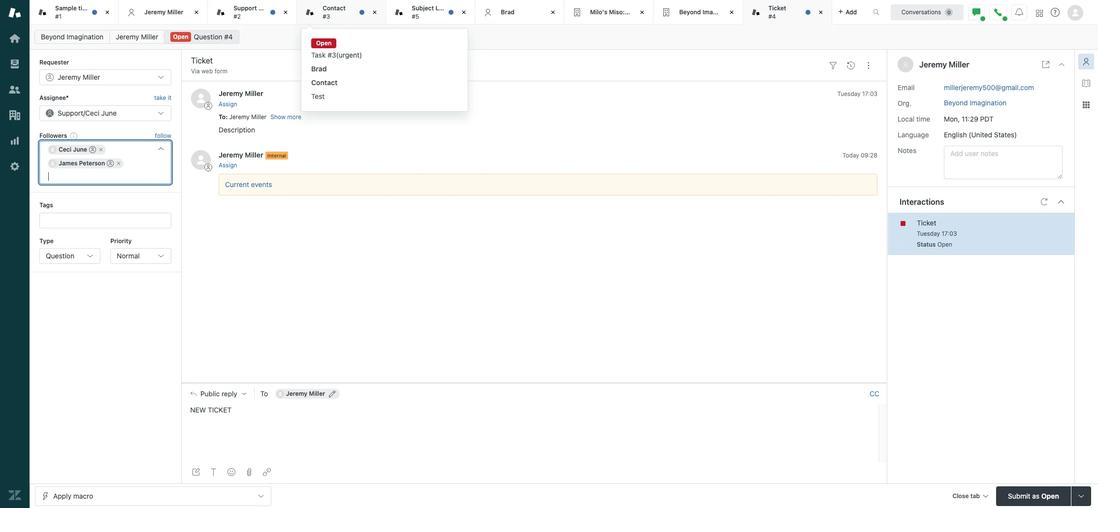 Task type: vqa. For each thing, say whether or not it's contained in the screenshot.
ALSO
no



Task type: describe. For each thing, give the bounding box(es) containing it.
#3
[[323, 13, 330, 20]]

17:03 inside ticket tuesday 17:03 status open
[[942, 230, 958, 237]]

english (united states)
[[945, 130, 1018, 139]]

outreach
[[259, 4, 286, 12]]

james peterson
[[59, 160, 105, 167]]

internal
[[267, 153, 287, 159]]

jeremy miller inside tab
[[144, 8, 184, 16]]

miller inside tab
[[167, 8, 184, 16]]

organizations image
[[8, 109, 21, 122]]

to for to : jeremy miller show more description
[[219, 113, 226, 121]]

org.
[[898, 99, 912, 107]]

contact for contact
[[311, 78, 338, 87]]

junececi7@gmail.com image
[[49, 146, 57, 154]]

tuesday 17:03 text field inside "conversationlabel" log
[[838, 90, 878, 98]]

miller inside requester element
[[83, 73, 100, 81]]

conversations
[[902, 8, 942, 16]]

take
[[154, 94, 166, 102]]

public reply button
[[182, 384, 254, 404]]

get help image
[[1051, 8, 1060, 17]]

form
[[215, 68, 228, 75]]

subject line #5
[[412, 4, 448, 20]]

)
[[360, 51, 362, 59]]

format text image
[[210, 469, 218, 476]]

to for to
[[261, 390, 268, 398]]

open right as at bottom right
[[1042, 492, 1060, 500]]

3 close image from the left
[[638, 7, 648, 17]]

follow
[[155, 132, 171, 139]]

apps image
[[1083, 101, 1091, 109]]

17:03 inside "conversationlabel" log
[[863, 90, 878, 98]]

#1 tab
[[30, 0, 119, 25]]

to : jeremy miller show more description
[[219, 113, 302, 134]]

ceci june
[[59, 146, 87, 153]]

2 horizontal spatial beyond
[[945, 98, 968, 107]]

cc
[[870, 390, 880, 398]]

add
[[846, 8, 857, 16]]

jeremy miller inside secondary element
[[116, 33, 158, 41]]

Today 09:28 text field
[[843, 152, 878, 159]]

james peterson option
[[48, 159, 124, 169]]

get started image
[[8, 32, 21, 45]]

user is an agent image
[[107, 160, 114, 167]]

tabs tab list
[[30, 0, 863, 25]]

open inside open task # 3 ( urgent )
[[316, 39, 332, 47]]

time
[[917, 115, 931, 123]]

tab containing support outreach
[[208, 0, 297, 25]]

beyond imagination link inside secondary element
[[34, 30, 110, 44]]

interactions
[[900, 197, 945, 206]]

4 tab from the left
[[565, 0, 654, 25]]

question #4
[[194, 33, 233, 41]]

:
[[226, 113, 228, 121]]

follow button
[[155, 132, 171, 140]]

james.peterson1902@gmail.com image
[[49, 160, 57, 168]]

tab containing ticket
[[743, 0, 833, 25]]

Subject field
[[189, 55, 823, 67]]

11:29
[[962, 115, 979, 123]]

imagination inside 'tab'
[[703, 8, 737, 16]]

open inside ticket tuesday 17:03 status open
[[938, 241, 953, 248]]

current events link
[[225, 181, 272, 189]]

close tab button
[[949, 487, 993, 508]]

#1
[[55, 13, 62, 20]]

it
[[168, 94, 171, 102]]

email
[[898, 83, 915, 91]]

close image inside the jeremy miller tab
[[192, 7, 202, 17]]

assign inside jeremy miller internal assign
[[219, 162, 237, 169]]

jeremy miller tab
[[119, 0, 208, 25]]

mon, 11:29 pdt
[[945, 115, 994, 123]]

brad inside tab
[[501, 8, 515, 16]]

local
[[898, 115, 915, 123]]

(united
[[969, 130, 993, 139]]

assignee*
[[39, 94, 69, 102]]

contact #3
[[323, 4, 346, 20]]

remove image for ceci june
[[98, 147, 104, 153]]

/
[[83, 109, 85, 117]]

beyond imagination inside secondary element
[[41, 33, 104, 41]]

#2
[[234, 13, 241, 20]]

0 horizontal spatial brad
[[311, 65, 327, 73]]

james
[[59, 160, 78, 167]]

local time
[[898, 115, 931, 123]]

take it
[[154, 94, 171, 102]]

edit user image
[[329, 391, 336, 397]]

mon,
[[945, 115, 960, 123]]

public reply
[[201, 390, 237, 398]]

test
[[311, 92, 325, 101]]

Public reply composer text field
[[186, 404, 876, 425]]

events image
[[847, 61, 855, 69]]

apply
[[53, 492, 71, 500]]

requester element
[[39, 70, 171, 85]]

close image right line on the left of page
[[459, 7, 469, 17]]

language
[[898, 130, 930, 139]]

ceci inside option
[[59, 146, 71, 153]]

filter image
[[830, 61, 838, 69]]

#4 for question #4
[[224, 33, 233, 41]]

as
[[1033, 492, 1040, 500]]

ticket tuesday 17:03 status open
[[917, 219, 958, 248]]

jeremy inside jeremy miller assign
[[219, 89, 243, 98]]

2 horizontal spatial beyond imagination
[[945, 98, 1007, 107]]

more
[[287, 113, 302, 121]]

3
[[332, 51, 336, 59]]

customers image
[[8, 83, 21, 96]]

followers element
[[39, 141, 171, 184]]

show
[[271, 113, 286, 121]]

tuesday inside "conversationlabel" log
[[838, 90, 861, 98]]

Followers field
[[47, 172, 150, 181]]

support outreach #2
[[234, 4, 286, 20]]

ticket for ticket tuesday 17:03 status open
[[917, 219, 937, 227]]

ticket #4
[[769, 4, 787, 20]]

customer context image
[[1083, 58, 1091, 66]]

2 assign button from the top
[[219, 161, 237, 170]]

zendesk support image
[[8, 6, 21, 19]]

assign inside jeremy miller assign
[[219, 100, 237, 108]]

description
[[219, 126, 255, 134]]

avatar image for today 09:28
[[191, 150, 211, 170]]

zendesk products image
[[1037, 10, 1044, 17]]

ticket for ticket #4
[[769, 4, 787, 12]]

support for #2
[[234, 4, 257, 12]]

user image
[[903, 62, 909, 68]]

close image for #3
[[370, 7, 380, 17]]

line
[[436, 4, 448, 12]]

requester
[[39, 59, 69, 66]]

ticket
[[208, 406, 232, 414]]

tab
[[971, 492, 981, 500]]

1 vertical spatial beyond imagination link
[[945, 98, 1007, 107]]

type
[[39, 237, 54, 245]]

miller inside jeremy miller internal assign
[[245, 151, 263, 159]]

close tab
[[953, 492, 981, 500]]

via
[[191, 68, 200, 75]]

close image for #1
[[103, 7, 112, 17]]

beyond inside 'tab'
[[680, 8, 701, 16]]



Task type: locate. For each thing, give the bounding box(es) containing it.
imagination inside secondary element
[[67, 33, 104, 41]]

2 tab from the left
[[297, 0, 386, 25]]

secondary element
[[30, 27, 1099, 47]]

cc button
[[870, 390, 880, 398]]

notes
[[898, 146, 917, 154]]

jeremy miller link for tuesday
[[219, 89, 263, 98]]

to inside the to : jeremy miller show more description
[[219, 113, 226, 121]]

remove image right user is an agent icon
[[98, 147, 104, 153]]

june left user is an agent icon
[[73, 146, 87, 153]]

new
[[190, 406, 206, 414]]

0 horizontal spatial june
[[73, 146, 87, 153]]

submit
[[1009, 492, 1031, 500]]

tooltip
[[301, 28, 469, 112]]

states)
[[995, 130, 1018, 139]]

brad
[[501, 8, 515, 16], [311, 65, 327, 73]]

1 vertical spatial beyond imagination
[[41, 33, 104, 41]]

0 horizontal spatial ticket
[[769, 4, 787, 12]]

close image inside brad tab
[[549, 7, 558, 17]]

close image inside the beyond imagination 'tab'
[[727, 7, 737, 17]]

0 horizontal spatial #4
[[224, 33, 233, 41]]

#5
[[412, 13, 419, 20]]

reporting image
[[8, 135, 21, 147]]

0 horizontal spatial ceci
[[59, 146, 71, 153]]

1 vertical spatial assign
[[219, 162, 237, 169]]

brad down the 'task'
[[311, 65, 327, 73]]

beyond imagination link up 11:29
[[945, 98, 1007, 107]]

to left the 'millerjeremy500@gmail.com' "icon"
[[261, 390, 268, 398]]

close image inside #1 tab
[[103, 7, 112, 17]]

1 assign from the top
[[219, 100, 237, 108]]

1 horizontal spatial to
[[261, 390, 268, 398]]

0 vertical spatial to
[[219, 113, 226, 121]]

0 vertical spatial beyond imagination link
[[34, 30, 110, 44]]

jeremy miller assign
[[219, 89, 263, 108]]

ceci up user is an agent icon
[[85, 109, 99, 117]]

1 horizontal spatial ceci
[[85, 109, 99, 117]]

assign button up :
[[219, 100, 237, 109]]

2 vertical spatial jeremy miller link
[[219, 151, 263, 159]]

remove image
[[98, 147, 104, 153], [116, 161, 122, 167]]

via web form
[[191, 68, 228, 75]]

2 vertical spatial beyond
[[945, 98, 968, 107]]

assign button up current
[[219, 161, 237, 170]]

open up the 'task'
[[316, 39, 332, 47]]

tuesday 17:03 text field up the status
[[917, 230, 958, 237]]

#
[[328, 51, 332, 59]]

1 horizontal spatial question
[[194, 33, 223, 41]]

0 horizontal spatial to
[[219, 113, 226, 121]]

4 close image from the left
[[816, 7, 826, 17]]

ceci
[[85, 109, 99, 117], [59, 146, 71, 153]]

0 vertical spatial brad
[[501, 8, 515, 16]]

#4 for ticket #4
[[769, 13, 776, 20]]

macro
[[73, 492, 93, 500]]

1 vertical spatial assign button
[[219, 161, 237, 170]]

0 vertical spatial tuesday
[[838, 90, 861, 98]]

question inside popup button
[[46, 252, 74, 260]]

0 vertical spatial 17:03
[[863, 90, 878, 98]]

question for question
[[46, 252, 74, 260]]

assign
[[219, 100, 237, 108], [219, 162, 237, 169]]

open right the status
[[938, 241, 953, 248]]

contact up test
[[311, 78, 338, 87]]

17:03
[[863, 90, 878, 98], [942, 230, 958, 237]]

close image
[[103, 7, 112, 17], [370, 7, 380, 17], [638, 7, 648, 17], [816, 7, 826, 17]]

0 horizontal spatial beyond
[[41, 33, 65, 41]]

1 vertical spatial #4
[[224, 33, 233, 41]]

beyond imagination link down #1 tab
[[34, 30, 110, 44]]

tuesday 17:03 text field down events image
[[838, 90, 878, 98]]

(
[[336, 51, 339, 59]]

ticket inside the tabs tab list
[[769, 4, 787, 12]]

1 horizontal spatial beyond imagination
[[680, 8, 737, 16]]

june inside assignee* element
[[101, 109, 117, 117]]

info on adding followers image
[[70, 132, 78, 140]]

0 vertical spatial june
[[101, 109, 117, 117]]

1 vertical spatial imagination
[[67, 33, 104, 41]]

0 horizontal spatial 17:03
[[863, 90, 878, 98]]

1 vertical spatial remove image
[[116, 161, 122, 167]]

0 horizontal spatial beyond imagination link
[[34, 30, 110, 44]]

tuesday inside ticket tuesday 17:03 status open
[[917, 230, 941, 237]]

1 horizontal spatial support
[[234, 4, 257, 12]]

1 horizontal spatial tuesday 17:03 text field
[[917, 230, 958, 237]]

0 vertical spatial ticket
[[769, 4, 787, 12]]

1 close image from the left
[[103, 7, 112, 17]]

question inside secondary element
[[194, 33, 223, 41]]

1 horizontal spatial imagination
[[703, 8, 737, 16]]

1 vertical spatial june
[[73, 146, 87, 153]]

close image for #4
[[816, 7, 826, 17]]

open
[[173, 33, 189, 40], [316, 39, 332, 47], [938, 241, 953, 248], [1042, 492, 1060, 500]]

main element
[[0, 0, 30, 508]]

2 assign from the top
[[219, 162, 237, 169]]

jeremy miller inside requester element
[[58, 73, 100, 81]]

followers
[[39, 132, 67, 139]]

2 vertical spatial imagination
[[970, 98, 1007, 107]]

1 vertical spatial jeremy miller link
[[219, 89, 263, 98]]

brad tab
[[476, 0, 565, 25]]

1 horizontal spatial 17:03
[[942, 230, 958, 237]]

to
[[219, 113, 226, 121], [261, 390, 268, 398]]

open down the jeremy miller tab
[[173, 33, 189, 40]]

0 horizontal spatial remove image
[[98, 147, 104, 153]]

0 vertical spatial beyond
[[680, 8, 701, 16]]

1 horizontal spatial beyond imagination link
[[945, 98, 1007, 107]]

0 vertical spatial beyond imagination
[[680, 8, 737, 16]]

imagination
[[703, 8, 737, 16], [67, 33, 104, 41], [970, 98, 1007, 107]]

contact
[[323, 4, 346, 12], [311, 78, 338, 87]]

1 assign button from the top
[[219, 100, 237, 109]]

current events
[[225, 181, 272, 189]]

tuesday down events image
[[838, 90, 861, 98]]

close image left #3
[[281, 7, 291, 17]]

june right /
[[101, 109, 117, 117]]

user image
[[904, 62, 908, 67]]

1 horizontal spatial remove image
[[116, 161, 122, 167]]

jeremy miller link up :
[[219, 89, 263, 98]]

new ticket
[[190, 406, 232, 414]]

5 tab from the left
[[743, 0, 833, 25]]

normal
[[117, 252, 140, 260]]

close image
[[192, 7, 202, 17], [281, 7, 291, 17], [459, 7, 469, 17], [549, 7, 558, 17], [727, 7, 737, 17], [1058, 61, 1066, 68]]

tab containing contact
[[297, 0, 386, 25]]

view more details image
[[1043, 61, 1051, 68]]

1 vertical spatial support
[[58, 109, 83, 117]]

add attachment image
[[245, 469, 253, 476]]

question for question #4
[[194, 33, 223, 41]]

tab containing subject line
[[386, 0, 476, 25]]

open task # 3 ( urgent )
[[311, 39, 362, 59]]

current
[[225, 181, 249, 189]]

admin image
[[8, 160, 21, 173]]

task
[[311, 51, 326, 59]]

english
[[945, 130, 968, 139]]

subject
[[412, 4, 434, 12]]

0 vertical spatial assign button
[[219, 100, 237, 109]]

1 horizontal spatial beyond
[[680, 8, 701, 16]]

ceci june option
[[48, 145, 106, 155]]

tooltip containing task
[[301, 28, 469, 112]]

miller inside secondary element
[[141, 33, 158, 41]]

1 vertical spatial beyond
[[41, 33, 65, 41]]

close image right view more details image
[[1058, 61, 1066, 68]]

avatar image for tuesday 17:03
[[191, 89, 211, 109]]

0 vertical spatial #4
[[769, 13, 776, 20]]

add button
[[833, 0, 863, 24]]

miller inside jeremy miller assign
[[245, 89, 263, 98]]

remove image right user is an agent image on the left of page
[[116, 161, 122, 167]]

beyond imagination tab
[[654, 0, 743, 25]]

assign up current
[[219, 162, 237, 169]]

jeremy miller link inside secondary element
[[109, 30, 165, 44]]

2 close image from the left
[[370, 7, 380, 17]]

support / ceci june
[[58, 109, 117, 117]]

assignee* element
[[39, 105, 171, 121]]

tuesday
[[838, 90, 861, 98], [917, 230, 941, 237]]

to up description
[[219, 113, 226, 121]]

support for ceci
[[58, 109, 83, 117]]

0 vertical spatial imagination
[[703, 8, 737, 16]]

1 vertical spatial question
[[46, 252, 74, 260]]

normal button
[[110, 248, 171, 264]]

1 horizontal spatial tuesday
[[917, 230, 941, 237]]

user is an agent image
[[89, 146, 96, 153]]

0 vertical spatial question
[[194, 33, 223, 41]]

today 09:28
[[843, 152, 878, 159]]

draft mode image
[[192, 469, 200, 476]]

close image up question #4 on the left of page
[[192, 7, 202, 17]]

jeremy miller link for today
[[219, 151, 263, 159]]

knowledge image
[[1083, 79, 1091, 87]]

close image left ticket #4
[[727, 7, 737, 17]]

2 horizontal spatial imagination
[[970, 98, 1007, 107]]

events
[[251, 181, 272, 189]]

hide composer image
[[531, 379, 539, 387]]

0 horizontal spatial support
[[58, 109, 83, 117]]

question up web in the top of the page
[[194, 33, 223, 41]]

support inside assignee* element
[[58, 109, 83, 117]]

remove image for james peterson
[[116, 161, 122, 167]]

jeremy miller link
[[109, 30, 165, 44], [219, 89, 263, 98], [219, 151, 263, 159]]

contact for contact #3
[[323, 4, 346, 12]]

17:03 down ticket actions icon at the top right
[[863, 90, 878, 98]]

beyond imagination link
[[34, 30, 110, 44], [945, 98, 1007, 107]]

1 vertical spatial contact
[[311, 78, 338, 87]]

1 horizontal spatial brad
[[501, 8, 515, 16]]

views image
[[8, 58, 21, 70]]

question
[[194, 33, 223, 41], [46, 252, 74, 260]]

0 horizontal spatial question
[[46, 252, 74, 260]]

beyond
[[680, 8, 701, 16], [41, 33, 65, 41], [945, 98, 968, 107]]

Tuesday 17:03 text field
[[838, 90, 878, 98], [917, 230, 958, 237]]

support inside support outreach #2
[[234, 4, 257, 12]]

0 vertical spatial support
[[234, 4, 257, 12]]

Add user notes text field
[[945, 146, 1063, 179]]

avatar image
[[191, 89, 211, 109], [191, 150, 211, 170]]

1 horizontal spatial june
[[101, 109, 117, 117]]

1 vertical spatial ceci
[[59, 146, 71, 153]]

pdt
[[981, 115, 994, 123]]

1 vertical spatial brad
[[311, 65, 327, 73]]

ceci inside assignee* element
[[85, 109, 99, 117]]

ticket actions image
[[865, 61, 873, 69]]

close image up secondary element
[[549, 7, 558, 17]]

0 horizontal spatial tuesday 17:03 text field
[[838, 90, 878, 98]]

public
[[201, 390, 220, 398]]

1 vertical spatial 17:03
[[942, 230, 958, 237]]

1 vertical spatial ticket
[[917, 219, 937, 227]]

1 vertical spatial avatar image
[[191, 150, 211, 170]]

0 horizontal spatial beyond imagination
[[41, 33, 104, 41]]

open inside secondary element
[[173, 33, 189, 40]]

jeremy inside requester element
[[58, 73, 81, 81]]

web
[[202, 68, 213, 75]]

1 vertical spatial tuesday
[[917, 230, 941, 237]]

3 tab from the left
[[386, 0, 476, 25]]

0 vertical spatial assign
[[219, 100, 237, 108]]

beyond imagination inside 'tab'
[[680, 8, 737, 16]]

1 horizontal spatial #4
[[769, 13, 776, 20]]

button displays agent's chat status as online. image
[[973, 8, 981, 16]]

question button
[[39, 248, 101, 264]]

0 horizontal spatial imagination
[[67, 33, 104, 41]]

1 horizontal spatial ticket
[[917, 219, 937, 227]]

notifications image
[[1016, 8, 1024, 16]]

insert emojis image
[[228, 469, 236, 476]]

miller
[[167, 8, 184, 16], [141, 33, 158, 41], [949, 60, 970, 69], [83, 73, 100, 81], [245, 89, 263, 98], [251, 113, 267, 121], [245, 151, 263, 159], [309, 390, 325, 397]]

1 tab from the left
[[208, 0, 297, 25]]

1 vertical spatial tuesday 17:03 text field
[[917, 230, 958, 237]]

today
[[843, 152, 860, 159]]

assign up :
[[219, 100, 237, 108]]

conversationlabel log
[[181, 81, 888, 383]]

#4 inside secondary element
[[224, 33, 233, 41]]

support up #2
[[234, 4, 257, 12]]

show more button
[[271, 113, 302, 122]]

contact inside the tabs tab list
[[323, 4, 346, 12]]

reply
[[222, 390, 237, 398]]

0 vertical spatial remove image
[[98, 147, 104, 153]]

submit as open
[[1009, 492, 1060, 500]]

0 vertical spatial ceci
[[85, 109, 99, 117]]

09:28
[[861, 152, 878, 159]]

17:03 down the interactions
[[942, 230, 958, 237]]

ceci right junececi7@gmail.com icon
[[59, 146, 71, 153]]

0 vertical spatial tuesday 17:03 text field
[[838, 90, 878, 98]]

beyond inside secondary element
[[41, 33, 65, 41]]

ticket
[[769, 4, 787, 12], [917, 219, 937, 227]]

1 vertical spatial to
[[261, 390, 268, 398]]

jeremy inside 'link'
[[116, 33, 139, 41]]

june inside option
[[73, 146, 87, 153]]

jeremy miller internal assign
[[219, 151, 287, 169]]

2 avatar image from the top
[[191, 150, 211, 170]]

brad up subject field
[[501, 8, 515, 16]]

0 horizontal spatial tuesday
[[838, 90, 861, 98]]

miller inside the to : jeremy miller show more description
[[251, 113, 267, 121]]

0 vertical spatial contact
[[323, 4, 346, 12]]

tuesday up the status
[[917, 230, 941, 237]]

millerjeremy500@gmail.com
[[945, 83, 1035, 91]]

displays possible ticket submission types image
[[1078, 492, 1086, 500]]

millerjeremy500@gmail.com image
[[276, 390, 284, 398]]

june
[[101, 109, 117, 117], [73, 146, 87, 153]]

zendesk image
[[8, 489, 21, 502]]

close
[[953, 492, 969, 500]]

add link (cmd k) image
[[263, 469, 271, 476]]

urgent
[[339, 51, 360, 59]]

priority
[[110, 237, 132, 245]]

jeremy miller link down description
[[219, 151, 263, 159]]

apply macro
[[53, 492, 93, 500]]

jeremy inside tab
[[144, 8, 166, 16]]

jeremy inside jeremy miller internal assign
[[219, 151, 243, 159]]

#4
[[769, 13, 776, 20], [224, 33, 233, 41]]

take it button
[[154, 93, 171, 103]]

#4 inside ticket #4
[[769, 13, 776, 20]]

contact up #3
[[323, 4, 346, 12]]

jeremy inside the to : jeremy miller show more description
[[229, 113, 250, 121]]

status
[[917, 241, 936, 248]]

tab
[[208, 0, 297, 25], [297, 0, 386, 25], [386, 0, 476, 25], [565, 0, 654, 25], [743, 0, 833, 25]]

question down type
[[46, 252, 74, 260]]

0 vertical spatial jeremy miller link
[[109, 30, 165, 44]]

1 avatar image from the top
[[191, 89, 211, 109]]

2 vertical spatial beyond imagination
[[945, 98, 1007, 107]]

ticket inside ticket tuesday 17:03 status open
[[917, 219, 937, 227]]

support down assignee*
[[58, 109, 83, 117]]

conversations button
[[891, 4, 964, 20]]

0 vertical spatial avatar image
[[191, 89, 211, 109]]

tuesday 17:03
[[838, 90, 878, 98]]

jeremy miller link down the jeremy miller tab
[[109, 30, 165, 44]]



